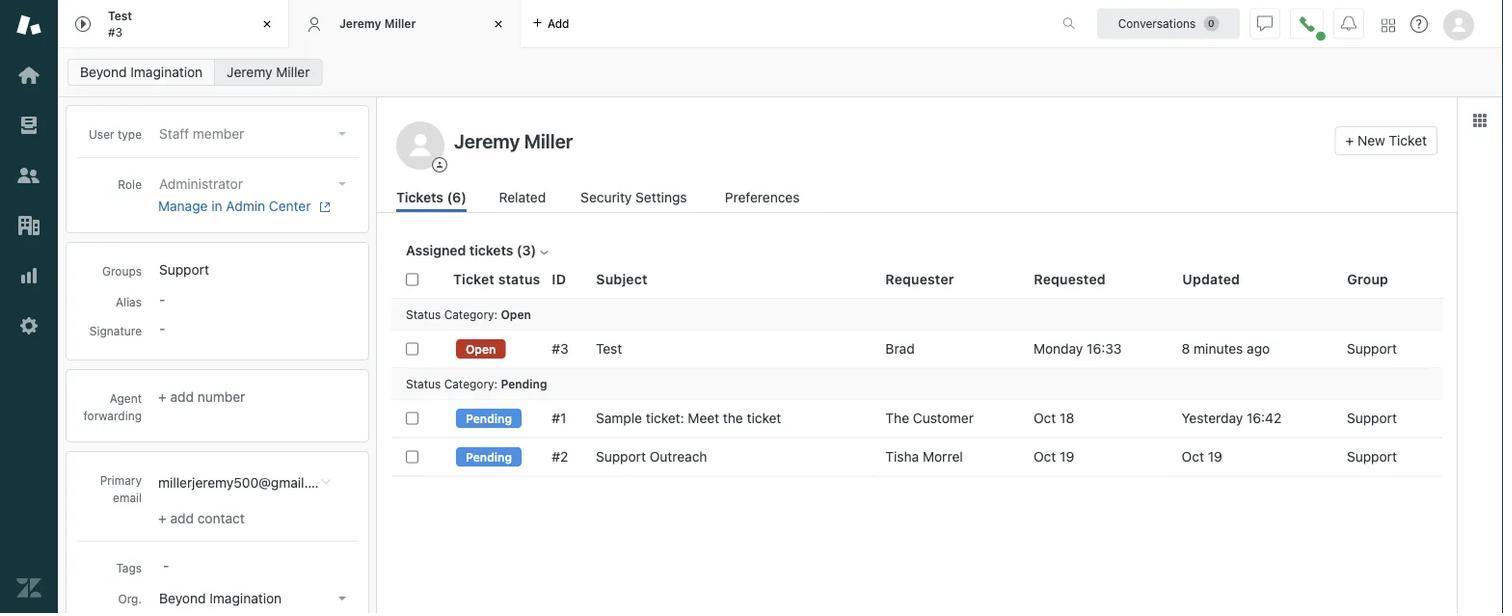 Task type: vqa. For each thing, say whether or not it's contained in the screenshot.


Task type: describe. For each thing, give the bounding box(es) containing it.
jeremy miller link
[[214, 59, 323, 86]]

tisha
[[886, 449, 919, 465]]

status category : open
[[406, 308, 531, 321]]

yesterday 16:42
[[1182, 410, 1282, 426]]

meet
[[688, 410, 720, 426]]

in
[[212, 198, 222, 214]]

requester
[[886, 271, 955, 287]]

jeremy inside jeremy miller link
[[227, 64, 272, 80]]

requested
[[1035, 271, 1106, 287]]

monday 16:33
[[1034, 341, 1122, 357]]

the
[[886, 410, 910, 426]]

security
[[581, 190, 632, 205]]

sample ticket: meet the ticket link
[[596, 410, 782, 427]]

zendesk image
[[16, 576, 41, 601]]

#2
[[552, 449, 569, 465]]

support outreach
[[596, 449, 708, 465]]

pending for #1
[[466, 412, 512, 425]]

center
[[269, 198, 311, 214]]

category for pending
[[444, 377, 494, 390]]

status
[[499, 271, 541, 287]]

tickets
[[396, 190, 444, 205]]

minutes
[[1194, 341, 1244, 357]]

assigned
[[406, 243, 466, 259]]

updated
[[1183, 271, 1241, 287]]

beyond inside secondary element
[[80, 64, 127, 80]]

get help image
[[1411, 15, 1429, 33]]

customers image
[[16, 163, 41, 188]]

outreach
[[650, 449, 708, 465]]

email
[[113, 491, 142, 504]]

18
[[1060, 410, 1075, 426]]

monday
[[1034, 341, 1084, 357]]

security settings
[[581, 190, 687, 205]]

status category : pending
[[406, 377, 547, 390]]

1 vertical spatial open
[[466, 342, 496, 356]]

sample ticket: meet the ticket
[[596, 410, 782, 426]]

org.
[[118, 592, 142, 606]]

imagination inside "beyond imagination" link
[[131, 64, 203, 80]]

beyond imagination link
[[68, 59, 215, 86]]

close image
[[489, 14, 508, 34]]

1 horizontal spatial #3
[[552, 341, 569, 357]]

contact
[[197, 511, 245, 527]]

ticket status
[[453, 271, 541, 287]]

related
[[499, 190, 546, 205]]

id
[[552, 271, 566, 287]]

staff member button
[[153, 121, 354, 148]]

apps image
[[1473, 113, 1488, 128]]

alias
[[116, 295, 142, 309]]

ticket inside grid
[[453, 271, 495, 287]]

2 19 from the left
[[1208, 449, 1223, 465]]

agent
[[110, 392, 142, 405]]

groups
[[102, 264, 142, 278]]

test for test #3
[[108, 9, 132, 23]]

status for status category : open
[[406, 308, 441, 321]]

sample
[[596, 410, 642, 426]]

miller inside tab
[[385, 17, 416, 30]]

forwarding
[[83, 409, 142, 422]]

+ new ticket button
[[1336, 126, 1438, 155]]

administrator button
[[153, 171, 354, 198]]

main element
[[0, 0, 58, 614]]

user
[[89, 127, 114, 141]]

: for open
[[494, 308, 498, 321]]

support for brad
[[1348, 341, 1398, 357]]

support for tisha morrel
[[1348, 449, 1398, 465]]

number
[[197, 389, 245, 405]]

get started image
[[16, 63, 41, 88]]

ticket inside button
[[1390, 133, 1428, 149]]

(3)
[[517, 243, 536, 259]]

tickets
[[470, 243, 514, 259]]

subject
[[597, 271, 648, 287]]

beyond imagination button
[[153, 586, 354, 613]]

user type
[[89, 127, 142, 141]]

test link
[[596, 341, 622, 358]]

imagination inside beyond imagination button
[[210, 591, 282, 607]]

button displays agent's chat status as invisible. image
[[1258, 16, 1273, 31]]

+ add number
[[158, 389, 245, 405]]

security settings link
[[581, 187, 693, 212]]

oct for customer
[[1034, 410, 1057, 426]]

new
[[1358, 133, 1386, 149]]

staff member
[[159, 126, 244, 142]]

preferences link
[[725, 187, 804, 212]]

admin image
[[16, 314, 41, 339]]

tags
[[116, 561, 142, 575]]

none checkbox inside grid
[[406, 412, 419, 425]]

: for pending
[[494, 377, 498, 390]]

preferences
[[725, 190, 800, 205]]

related link
[[499, 187, 549, 212]]

manage in admin center link
[[158, 198, 346, 215]]

- field
[[155, 556, 354, 577]]

tickets (6)
[[396, 190, 467, 205]]

jeremy miller tab
[[289, 0, 521, 48]]



Task type: locate. For each thing, give the bounding box(es) containing it.
(6)
[[447, 190, 467, 205]]

19 down yesterday
[[1208, 449, 1223, 465]]

1 vertical spatial jeremy
[[227, 64, 272, 80]]

primary
[[100, 474, 142, 487]]

#1
[[552, 410, 567, 426]]

19 down 18
[[1060, 449, 1075, 465]]

admin
[[226, 198, 265, 214]]

1 horizontal spatial open
[[501, 308, 531, 321]]

arrow down image for beyond imagination
[[339, 597, 346, 601]]

ticket right new
[[1390, 133, 1428, 149]]

1 horizontal spatial imagination
[[210, 591, 282, 607]]

0 vertical spatial test
[[108, 9, 132, 23]]

1 vertical spatial :
[[494, 377, 498, 390]]

0 vertical spatial miller
[[385, 17, 416, 30]]

tisha morrel
[[886, 449, 963, 465]]

arrow down image inside the administrator button
[[339, 182, 346, 186]]

0 horizontal spatial miller
[[276, 64, 310, 80]]

beyond down 'test #3'
[[80, 64, 127, 80]]

notifications image
[[1342, 16, 1357, 31]]

Select All Tickets checkbox
[[406, 273, 419, 286]]

8
[[1182, 341, 1191, 357]]

None text field
[[449, 126, 1328, 155]]

+ new ticket
[[1346, 133, 1428, 149]]

0 vertical spatial category
[[444, 308, 494, 321]]

role
[[118, 177, 142, 191]]

zendesk products image
[[1382, 19, 1396, 32]]

0 vertical spatial beyond imagination
[[80, 64, 203, 80]]

0 vertical spatial #3
[[108, 25, 123, 39]]

oct down yesterday
[[1182, 449, 1205, 465]]

1 horizontal spatial ticket
[[1390, 133, 1428, 149]]

1 vertical spatial jeremy miller
[[227, 64, 310, 80]]

0 vertical spatial arrow down image
[[339, 182, 346, 186]]

jeremy right close icon
[[340, 17, 381, 30]]

signature
[[90, 324, 142, 338]]

test up "beyond imagination" link
[[108, 9, 132, 23]]

ticket
[[747, 410, 782, 426]]

1 horizontal spatial test
[[596, 341, 622, 357]]

beyond inside button
[[159, 591, 206, 607]]

1 vertical spatial status
[[406, 377, 441, 390]]

oct 19 down 'oct 18'
[[1034, 449, 1075, 465]]

oct for morrel
[[1034, 449, 1057, 465]]

1 vertical spatial ticket
[[453, 271, 495, 287]]

add for add number
[[170, 389, 194, 405]]

#3 up "beyond imagination" link
[[108, 25, 123, 39]]

arrow down image inside beyond imagination button
[[339, 597, 346, 601]]

views image
[[16, 113, 41, 138]]

test up sample in the bottom left of the page
[[596, 341, 622, 357]]

+ inside button
[[1346, 133, 1355, 149]]

1 oct 19 from the left
[[1034, 449, 1075, 465]]

conversations
[[1119, 17, 1196, 30]]

open up 'status category : pending'
[[466, 342, 496, 356]]

1 horizontal spatial beyond
[[159, 591, 206, 607]]

manage
[[158, 198, 208, 214]]

jeremy down close icon
[[227, 64, 272, 80]]

status down status category : open on the left of page
[[406, 377, 441, 390]]

support outreach link
[[596, 449, 708, 466]]

add inside dropdown button
[[548, 17, 570, 30]]

beyond
[[80, 64, 127, 80], [159, 591, 206, 607]]

+ for + add number
[[158, 389, 167, 405]]

category down ticket status
[[444, 308, 494, 321]]

1 vertical spatial miller
[[276, 64, 310, 80]]

category for open
[[444, 308, 494, 321]]

2 vertical spatial +
[[158, 511, 167, 527]]

imagination up staff
[[131, 64, 203, 80]]

beyond imagination down 'test #3'
[[80, 64, 203, 80]]

2 vertical spatial pending
[[466, 450, 512, 464]]

beyond imagination inside secondary element
[[80, 64, 203, 80]]

0 horizontal spatial oct 19
[[1034, 449, 1075, 465]]

2 status from the top
[[406, 377, 441, 390]]

0 vertical spatial beyond
[[80, 64, 127, 80]]

1 : from the top
[[494, 308, 498, 321]]

1 status from the top
[[406, 308, 441, 321]]

2 arrow down image from the top
[[339, 597, 346, 601]]

tickets (6) link
[[396, 187, 467, 212]]

add left number
[[170, 389, 194, 405]]

brad
[[886, 341, 915, 357]]

jeremy miller inside tab
[[340, 17, 416, 30]]

beyond right org.
[[159, 591, 206, 607]]

arrow down image for administrator
[[339, 182, 346, 186]]

0 horizontal spatial 19
[[1060, 449, 1075, 465]]

arrow down image
[[339, 182, 346, 186], [339, 597, 346, 601]]

morrel
[[923, 449, 963, 465]]

None checkbox
[[406, 412, 419, 425]]

reporting image
[[16, 263, 41, 288]]

beyond imagination inside button
[[159, 591, 282, 607]]

category down status category : open on the left of page
[[444, 377, 494, 390]]

:
[[494, 308, 498, 321], [494, 377, 498, 390]]

None checkbox
[[406, 343, 419, 355], [406, 451, 419, 464], [406, 343, 419, 355], [406, 451, 419, 464]]

+ add contact
[[158, 511, 245, 527]]

#3
[[108, 25, 123, 39], [552, 341, 569, 357]]

customer
[[913, 410, 974, 426]]

1 vertical spatial test
[[596, 341, 622, 357]]

#3 left "test" link
[[552, 341, 569, 357]]

0 vertical spatial open
[[501, 308, 531, 321]]

arrow down image
[[339, 132, 346, 136]]

open
[[501, 308, 531, 321], [466, 342, 496, 356]]

add button
[[521, 0, 581, 47]]

#3 inside 'test #3'
[[108, 25, 123, 39]]

type
[[118, 127, 142, 141]]

support for the customer
[[1348, 410, 1398, 426]]

tab containing test
[[58, 0, 289, 48]]

1 19 from the left
[[1060, 449, 1075, 465]]

primary email
[[100, 474, 142, 504]]

arrow down image down arrow down icon
[[339, 182, 346, 186]]

1 horizontal spatial 19
[[1208, 449, 1223, 465]]

oct 18
[[1034, 410, 1075, 426]]

beyond imagination down - field
[[159, 591, 282, 607]]

arrow down image down - field
[[339, 597, 346, 601]]

category
[[444, 308, 494, 321], [444, 377, 494, 390]]

oct 19 down yesterday
[[1182, 449, 1223, 465]]

test #3
[[108, 9, 132, 39]]

organizations image
[[16, 213, 41, 238]]

ticket
[[1390, 133, 1428, 149], [453, 271, 495, 287]]

administrator
[[159, 176, 243, 192]]

pending down 'status category : pending'
[[466, 412, 512, 425]]

1 horizontal spatial oct 19
[[1182, 449, 1223, 465]]

16:33
[[1087, 341, 1122, 357]]

0 vertical spatial jeremy
[[340, 17, 381, 30]]

0 vertical spatial imagination
[[131, 64, 203, 80]]

miller
[[385, 17, 416, 30], [276, 64, 310, 80]]

ticket down assigned tickets (3)
[[453, 271, 495, 287]]

+ for + new ticket
[[1346, 133, 1355, 149]]

+ left new
[[1346, 133, 1355, 149]]

imagination down - field
[[210, 591, 282, 607]]

conversations button
[[1098, 8, 1241, 39]]

pending down status category : open on the left of page
[[501, 377, 547, 390]]

zendesk support image
[[16, 13, 41, 38]]

1 horizontal spatial miller
[[385, 17, 416, 30]]

0 horizontal spatial ticket
[[453, 271, 495, 287]]

+ left contact
[[158, 511, 167, 527]]

imagination
[[131, 64, 203, 80], [210, 591, 282, 607]]

pending left #2
[[466, 450, 512, 464]]

0 horizontal spatial jeremy miller
[[227, 64, 310, 80]]

test inside tab
[[108, 9, 132, 23]]

1 vertical spatial beyond imagination
[[159, 591, 282, 607]]

19
[[1060, 449, 1075, 465], [1208, 449, 1223, 465]]

status
[[406, 308, 441, 321], [406, 377, 441, 390]]

status down select all tickets checkbox
[[406, 308, 441, 321]]

add for add contact
[[170, 511, 194, 527]]

1 vertical spatial beyond
[[159, 591, 206, 607]]

settings
[[636, 190, 687, 205]]

16:42
[[1247, 410, 1282, 426]]

millerjeremy500@gmail.com
[[158, 475, 335, 491]]

manage in admin center
[[158, 198, 311, 214]]

the customer
[[886, 410, 974, 426]]

1 vertical spatial +
[[158, 389, 167, 405]]

ticket:
[[646, 410, 685, 426]]

add
[[548, 17, 570, 30], [170, 389, 194, 405], [170, 511, 194, 527]]

0 vertical spatial status
[[406, 308, 441, 321]]

jeremy inside jeremy miller tab
[[340, 17, 381, 30]]

+ for + add contact
[[158, 511, 167, 527]]

1 arrow down image from the top
[[339, 182, 346, 186]]

tab
[[58, 0, 289, 48]]

1 vertical spatial imagination
[[210, 591, 282, 607]]

oct 19
[[1034, 449, 1075, 465], [1182, 449, 1223, 465]]

1 horizontal spatial jeremy
[[340, 17, 381, 30]]

1 vertical spatial #3
[[552, 341, 569, 357]]

: down ticket status
[[494, 308, 498, 321]]

1 vertical spatial add
[[170, 389, 194, 405]]

open down the status
[[501, 308, 531, 321]]

1 horizontal spatial jeremy miller
[[340, 17, 416, 30]]

member
[[193, 126, 244, 142]]

test
[[108, 9, 132, 23], [596, 341, 622, 357]]

0 vertical spatial ticket
[[1390, 133, 1428, 149]]

0 horizontal spatial imagination
[[131, 64, 203, 80]]

: down status category : open on the left of page
[[494, 377, 498, 390]]

staff
[[159, 126, 189, 142]]

add right close image
[[548, 17, 570, 30]]

1 category from the top
[[444, 308, 494, 321]]

pending for #2
[[466, 450, 512, 464]]

oct down 'oct 18'
[[1034, 449, 1057, 465]]

test inside grid
[[596, 341, 622, 357]]

2 : from the top
[[494, 377, 498, 390]]

test for test
[[596, 341, 622, 357]]

jeremy miller inside secondary element
[[227, 64, 310, 80]]

2 oct 19 from the left
[[1182, 449, 1223, 465]]

8 minutes ago
[[1182, 341, 1271, 357]]

oct left 18
[[1034, 410, 1057, 426]]

close image
[[258, 14, 277, 34]]

0 vertical spatial +
[[1346, 133, 1355, 149]]

+ right agent
[[158, 389, 167, 405]]

agent forwarding
[[83, 392, 142, 422]]

2 category from the top
[[444, 377, 494, 390]]

tabs tab list
[[58, 0, 1043, 48]]

0 vertical spatial add
[[548, 17, 570, 30]]

grid containing ticket status
[[377, 260, 1458, 614]]

0 horizontal spatial test
[[108, 9, 132, 23]]

0 horizontal spatial jeremy
[[227, 64, 272, 80]]

grid
[[377, 260, 1458, 614]]

0 vertical spatial jeremy miller
[[340, 17, 416, 30]]

pending
[[501, 377, 547, 390], [466, 412, 512, 425], [466, 450, 512, 464]]

1 vertical spatial category
[[444, 377, 494, 390]]

beyond imagination
[[80, 64, 203, 80], [159, 591, 282, 607]]

assigned tickets (3)
[[406, 243, 536, 259]]

ago
[[1247, 341, 1271, 357]]

secondary element
[[58, 53, 1504, 92]]

jeremy miller
[[340, 17, 416, 30], [227, 64, 310, 80]]

yesterday
[[1182, 410, 1244, 426]]

0 vertical spatial pending
[[501, 377, 547, 390]]

0 horizontal spatial #3
[[108, 25, 123, 39]]

2 vertical spatial add
[[170, 511, 194, 527]]

status for status category : pending
[[406, 377, 441, 390]]

the
[[723, 410, 744, 426]]

0 vertical spatial :
[[494, 308, 498, 321]]

1 vertical spatial pending
[[466, 412, 512, 425]]

0 horizontal spatial beyond
[[80, 64, 127, 80]]

1 vertical spatial arrow down image
[[339, 597, 346, 601]]

group
[[1348, 271, 1389, 287]]

miller inside secondary element
[[276, 64, 310, 80]]

0 horizontal spatial open
[[466, 342, 496, 356]]

add left contact
[[170, 511, 194, 527]]



